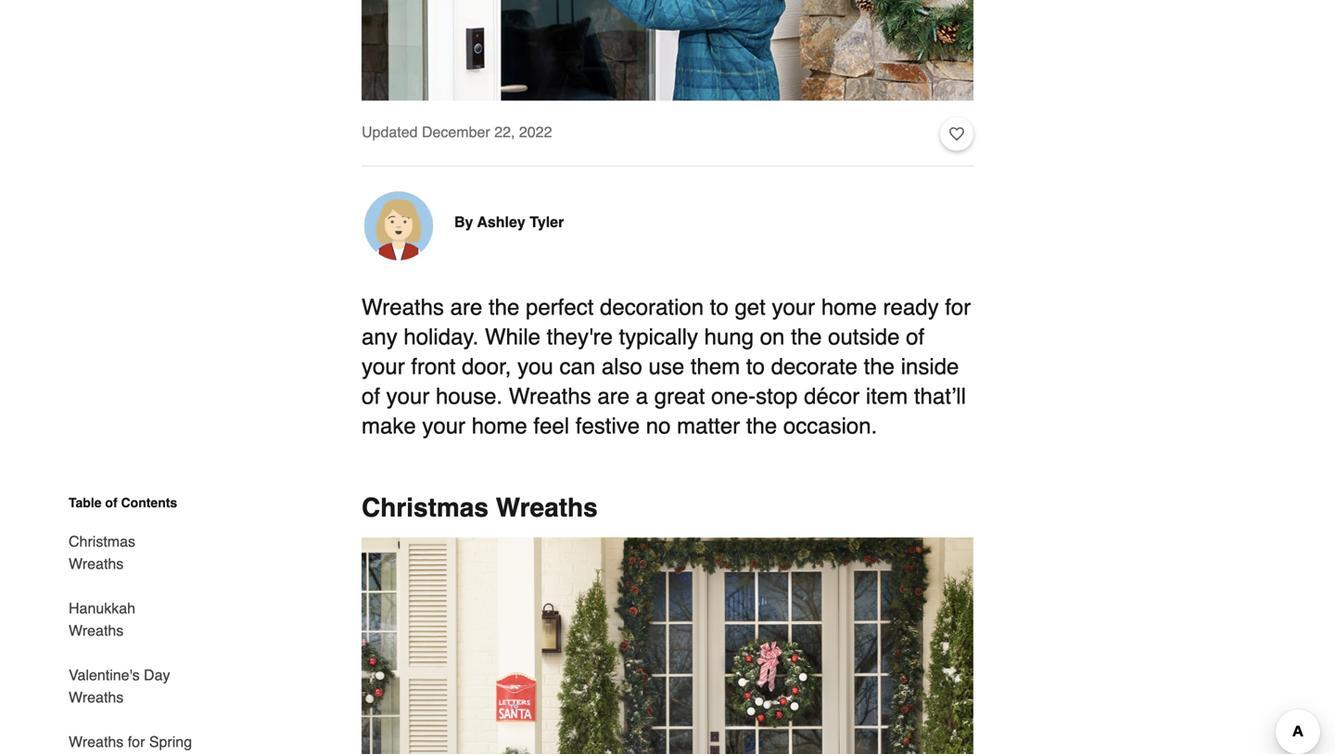 Task type: describe. For each thing, give the bounding box(es) containing it.
valentine's
[[69, 666, 140, 684]]

your up make
[[386, 384, 430, 409]]

that'll
[[914, 384, 966, 409]]

decorate
[[771, 354, 858, 379]]

decoration
[[600, 295, 704, 320]]

your down any
[[362, 354, 405, 379]]

1 horizontal spatial home
[[822, 295, 877, 320]]

1 vertical spatial are
[[598, 384, 630, 409]]

on
[[760, 324, 785, 350]]

wreaths down 'feel'
[[496, 493, 598, 523]]

hung
[[705, 324, 754, 350]]

feel
[[534, 413, 570, 439]]

the up while
[[489, 295, 520, 320]]

no
[[646, 413, 671, 439]]

perfect
[[526, 295, 594, 320]]

table of contents element
[[54, 493, 193, 754]]

festive
[[576, 413, 640, 439]]

2022
[[519, 124, 552, 141]]

your up on
[[772, 295, 815, 320]]

1 vertical spatial home
[[472, 413, 528, 439]]

december
[[422, 124, 490, 141]]

use
[[649, 354, 685, 379]]

can
[[560, 354, 596, 379]]

table
[[69, 495, 102, 510]]

table of contents
[[69, 495, 177, 510]]

get
[[735, 295, 766, 320]]

hanukkah
[[69, 600, 135, 617]]

wreaths up 'feel'
[[509, 384, 591, 409]]

your down house.
[[422, 413, 466, 439]]

also
[[602, 354, 643, 379]]

ready
[[883, 295, 939, 320]]

updated december 22, 2022
[[362, 124, 552, 141]]

the up item at the right bottom of the page
[[864, 354, 895, 379]]

occasion.
[[784, 413, 878, 439]]

wreaths inside valentine's day wreaths
[[69, 689, 124, 706]]

christmas wreaths link
[[69, 519, 193, 586]]

by ashley tyler
[[454, 213, 564, 231]]

holiday.
[[404, 324, 479, 350]]

a
[[636, 384, 648, 409]]

décor
[[804, 384, 860, 409]]

typically
[[619, 324, 698, 350]]



Task type: locate. For each thing, give the bounding box(es) containing it.
0 horizontal spatial christmas
[[69, 533, 135, 550]]

0 horizontal spatial of
[[105, 495, 117, 510]]

heart outline image
[[950, 124, 965, 144]]

christmas down table in the bottom of the page
[[69, 533, 135, 550]]

for inside the wreaths are the perfect decoration to get your home ready for any holiday. while they're typically hung on the outside of your front door, you can also use them to decorate the inside of your house. wreaths are a great one-stop décor item that'll make your home feel festive no matter the occasion.
[[945, 295, 971, 320]]

are up holiday.
[[450, 295, 483, 320]]

are
[[450, 295, 483, 320], [598, 384, 630, 409]]

any
[[362, 324, 398, 350]]

wreaths are the perfect decoration to get your home ready for any holiday. while they're typically hung on the outside of your front door, you can also use them to decorate the inside of your house. wreaths are a great one-stop décor item that'll make your home feel festive no matter the occasion.
[[362, 295, 971, 439]]

for right ready
[[945, 295, 971, 320]]

the up decorate
[[791, 324, 822, 350]]

home up outside
[[822, 295, 877, 320]]

0 horizontal spatial home
[[472, 413, 528, 439]]

22,
[[495, 124, 515, 141]]

of right table in the bottom of the page
[[105, 495, 117, 510]]

0 horizontal spatial for
[[128, 733, 145, 750]]

home
[[822, 295, 877, 320], [472, 413, 528, 439]]

by
[[454, 213, 473, 231]]

2 horizontal spatial of
[[906, 324, 925, 350]]

1 vertical spatial christmas wreaths
[[69, 533, 135, 572]]

0 vertical spatial are
[[450, 295, 483, 320]]

of up make
[[362, 384, 380, 409]]

contents
[[121, 495, 177, 510]]

the
[[489, 295, 520, 320], [791, 324, 822, 350], [864, 354, 895, 379], [746, 413, 777, 439]]

1 horizontal spatial christmas
[[362, 493, 489, 523]]

christmas inside table of contents element
[[69, 533, 135, 550]]

for
[[945, 295, 971, 320], [128, 733, 145, 750]]

valentine's day wreaths link
[[69, 653, 193, 720]]

of
[[906, 324, 925, 350], [362, 384, 380, 409], [105, 495, 117, 510]]

one-
[[711, 384, 756, 409]]

while
[[485, 324, 541, 350]]

front
[[411, 354, 456, 379]]

valentine's day wreaths
[[69, 666, 170, 706]]

1 horizontal spatial christmas wreaths
[[362, 493, 598, 523]]

great
[[655, 384, 705, 409]]

0 vertical spatial for
[[945, 295, 971, 320]]

wreaths for spring
[[69, 733, 192, 750]]

wreaths up hanukkah
[[69, 555, 124, 572]]

christmas wreaths
[[362, 493, 598, 523], [69, 533, 135, 572]]

christmas wreaths inside table of contents element
[[69, 533, 135, 572]]

updated
[[362, 124, 418, 141]]

inside
[[901, 354, 959, 379]]

wreaths down valentine's
[[69, 689, 124, 706]]

to left get
[[710, 295, 729, 320]]

house.
[[436, 384, 503, 409]]

day
[[144, 666, 170, 684]]

outside
[[828, 324, 900, 350]]

to down on
[[747, 354, 765, 379]]

matter
[[677, 413, 740, 439]]

wreaths down hanukkah
[[69, 622, 124, 639]]

0 horizontal spatial christmas wreaths
[[69, 533, 135, 572]]

item
[[866, 384, 908, 409]]

for left spring
[[128, 733, 145, 750]]

0 vertical spatial of
[[906, 324, 925, 350]]

0 vertical spatial home
[[822, 295, 877, 320]]

ashley
[[477, 213, 526, 231]]

for inside table of contents element
[[128, 733, 145, 750]]

wreaths up any
[[362, 295, 444, 320]]

1 horizontal spatial to
[[747, 354, 765, 379]]

of down ready
[[906, 324, 925, 350]]

2 vertical spatial of
[[105, 495, 117, 510]]

christmas
[[362, 493, 489, 523], [69, 533, 135, 550]]

1 vertical spatial for
[[128, 733, 145, 750]]

0 vertical spatial christmas wreaths
[[362, 493, 598, 523]]

1 vertical spatial to
[[747, 354, 765, 379]]

home down house.
[[472, 413, 528, 439]]

are left a at bottom
[[598, 384, 630, 409]]

make
[[362, 413, 416, 439]]

0 horizontal spatial to
[[710, 295, 729, 320]]

them
[[691, 354, 740, 379]]

wreaths down valentine's day wreaths
[[69, 733, 124, 750]]

1 horizontal spatial are
[[598, 384, 630, 409]]

wreaths inside hanukkah wreaths
[[69, 622, 124, 639]]

your
[[772, 295, 815, 320], [362, 354, 405, 379], [386, 384, 430, 409], [422, 413, 466, 439]]

you
[[518, 354, 554, 379]]

0 vertical spatial to
[[710, 295, 729, 320]]

1 vertical spatial of
[[362, 384, 380, 409]]

0 vertical spatial christmas
[[362, 493, 489, 523]]

1 vertical spatial christmas
[[69, 533, 135, 550]]

christmas down make
[[362, 493, 489, 523]]

0 horizontal spatial are
[[450, 295, 483, 320]]

to
[[710, 295, 729, 320], [747, 354, 765, 379]]

tyler
[[530, 213, 564, 231]]

1 horizontal spatial of
[[362, 384, 380, 409]]

hanukkah wreaths link
[[69, 586, 193, 653]]

1 horizontal spatial for
[[945, 295, 971, 320]]

a young boy hangs a christmas wreath on the front door. image
[[362, 0, 974, 101]]

wreaths for spring link
[[69, 720, 192, 754]]

wreaths
[[362, 295, 444, 320], [509, 384, 591, 409], [496, 493, 598, 523], [69, 555, 124, 572], [69, 622, 124, 639], [69, 689, 124, 706], [69, 733, 124, 750]]

stop
[[756, 384, 798, 409]]

exterior of house decorated with garland, candy canes and a wreath hanging on the front door. image
[[362, 538, 974, 754]]

they're
[[547, 324, 613, 350]]

hanukkah wreaths
[[69, 600, 135, 639]]

door,
[[462, 354, 511, 379]]

of inside table of contents element
[[105, 495, 117, 510]]

ashley tyler image
[[362, 189, 436, 263]]

spring
[[149, 733, 192, 750]]

the down the stop
[[746, 413, 777, 439]]



Task type: vqa. For each thing, say whether or not it's contained in the screenshot.
THE LOWE'S inside the Lowe's Credit Center link
no



